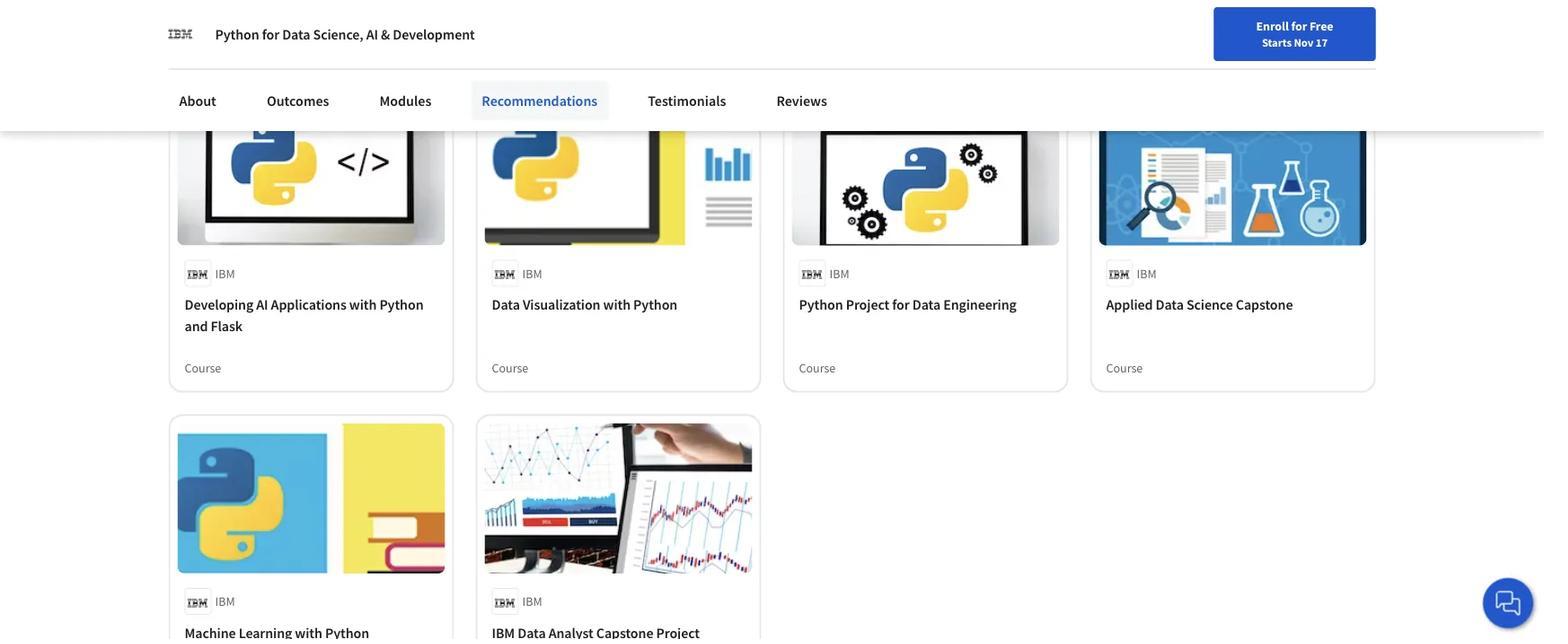 Task type: vqa. For each thing, say whether or not it's contained in the screenshot.
to in Module 3 Module 3 • 3 hours to complete
no



Task type: describe. For each thing, give the bounding box(es) containing it.
&
[[381, 25, 390, 43]]

reviews
[[777, 92, 828, 110]]

testimonials
[[648, 92, 727, 110]]

testimonials link
[[637, 81, 737, 120]]

developing
[[185, 296, 254, 314]]

outcomes
[[267, 92, 329, 110]]

data visualization with python
[[492, 296, 678, 314]]

applied
[[1107, 296, 1153, 314]]

enroll for free starts nov 17
[[1257, 18, 1334, 49]]

chat with us image
[[1494, 590, 1523, 618]]

data left visualization
[[492, 296, 520, 314]]

science,
[[313, 25, 364, 43]]

with inside "developing ai applications with python and flask"
[[349, 296, 377, 314]]

python for data science, ai & development
[[215, 25, 475, 43]]

for for enroll
[[1292, 18, 1308, 34]]

and
[[185, 318, 208, 336]]

python inside data visualization with python link
[[634, 296, 678, 314]]

python inside "developing ai applications with python and flask"
[[380, 296, 424, 314]]

applied data science capstone
[[1107, 296, 1294, 314]]

course for data visualization with python
[[492, 360, 529, 376]]

visualization
[[523, 296, 601, 314]]

nov
[[1294, 35, 1314, 49]]

data left the science, at left top
[[282, 25, 310, 43]]

applied data science capstone link
[[1107, 294, 1360, 316]]

course for python project for data engineering
[[799, 360, 836, 376]]

english
[[1200, 20, 1244, 38]]

data visualization with python link
[[492, 294, 745, 316]]

show notifications image
[[1302, 22, 1324, 44]]

developing ai applications with python and flask
[[185, 296, 424, 336]]

flask
[[211, 318, 243, 336]]

science
[[1187, 296, 1234, 314]]

with inside data visualization with python link
[[604, 296, 631, 314]]



Task type: locate. For each thing, give the bounding box(es) containing it.
engineering
[[944, 296, 1017, 314]]

course for developing ai applications with python and flask
[[185, 360, 221, 376]]

ibm
[[215, 266, 235, 282], [523, 266, 542, 282], [830, 266, 850, 282], [1137, 266, 1157, 282], [215, 594, 235, 610], [523, 594, 542, 610]]

enroll
[[1257, 18, 1289, 34]]

ibm for applied
[[1137, 266, 1157, 282]]

None search field
[[256, 11, 688, 47]]

data left science
[[1156, 296, 1184, 314]]

outcomes link
[[256, 81, 340, 120]]

1 with from the left
[[349, 296, 377, 314]]

recommendations
[[482, 92, 598, 110]]

project
[[846, 296, 890, 314]]

about
[[179, 92, 216, 110]]

1 horizontal spatial ai
[[366, 25, 378, 43]]

for
[[1292, 18, 1308, 34], [262, 25, 280, 43], [893, 296, 910, 314]]

about link
[[169, 81, 227, 120]]

for for python
[[262, 25, 280, 43]]

2 horizontal spatial for
[[1292, 18, 1308, 34]]

with right visualization
[[604, 296, 631, 314]]

0 horizontal spatial for
[[262, 25, 280, 43]]

applications
[[271, 296, 347, 314]]

ibm for python
[[830, 266, 850, 282]]

1 vertical spatial ai
[[256, 296, 268, 314]]

with right 'applications'
[[349, 296, 377, 314]]

development
[[393, 25, 475, 43]]

starts
[[1263, 35, 1292, 49]]

modules link
[[369, 81, 442, 120]]

0 vertical spatial ai
[[366, 25, 378, 43]]

ai right the developing on the top left of page
[[256, 296, 268, 314]]

data
[[282, 25, 310, 43], [492, 296, 520, 314], [913, 296, 941, 314], [1156, 296, 1184, 314]]

2 with from the left
[[604, 296, 631, 314]]

for inside enroll for free starts nov 17
[[1292, 18, 1308, 34]]

0 horizontal spatial ai
[[256, 296, 268, 314]]

capstone
[[1236, 296, 1294, 314]]

17
[[1316, 35, 1328, 49]]

ai inside "developing ai applications with python and flask"
[[256, 296, 268, 314]]

python
[[215, 25, 259, 43], [380, 296, 424, 314], [634, 296, 678, 314], [799, 296, 843, 314]]

ibm for developing
[[215, 266, 235, 282]]

ibm image
[[169, 22, 194, 47]]

free
[[1310, 18, 1334, 34]]

course
[[185, 31, 221, 47], [185, 360, 221, 376], [492, 360, 529, 376], [799, 360, 836, 376], [1107, 360, 1143, 376]]

course for applied data science capstone
[[1107, 360, 1143, 376]]

with
[[349, 296, 377, 314], [604, 296, 631, 314]]

ai
[[366, 25, 378, 43], [256, 296, 268, 314]]

modules
[[380, 92, 432, 110]]

python project for data engineering link
[[799, 294, 1053, 316]]

recommendations link
[[471, 81, 609, 120]]

data inside 'link'
[[1156, 296, 1184, 314]]

ai left &
[[366, 25, 378, 43]]

0 horizontal spatial with
[[349, 296, 377, 314]]

for right project
[[893, 296, 910, 314]]

english button
[[1168, 0, 1276, 58]]

python inside the python project for data engineering link
[[799, 296, 843, 314]]

ibm for data
[[523, 266, 542, 282]]

1 horizontal spatial with
[[604, 296, 631, 314]]

for up nov
[[1292, 18, 1308, 34]]

for left the science, at left top
[[262, 25, 280, 43]]

reviews link
[[766, 81, 838, 120]]

data left engineering on the top right of page
[[913, 296, 941, 314]]

1 horizontal spatial for
[[893, 296, 910, 314]]

python project for data engineering
[[799, 296, 1017, 314]]

developing ai applications with python and flask link
[[185, 294, 438, 337]]



